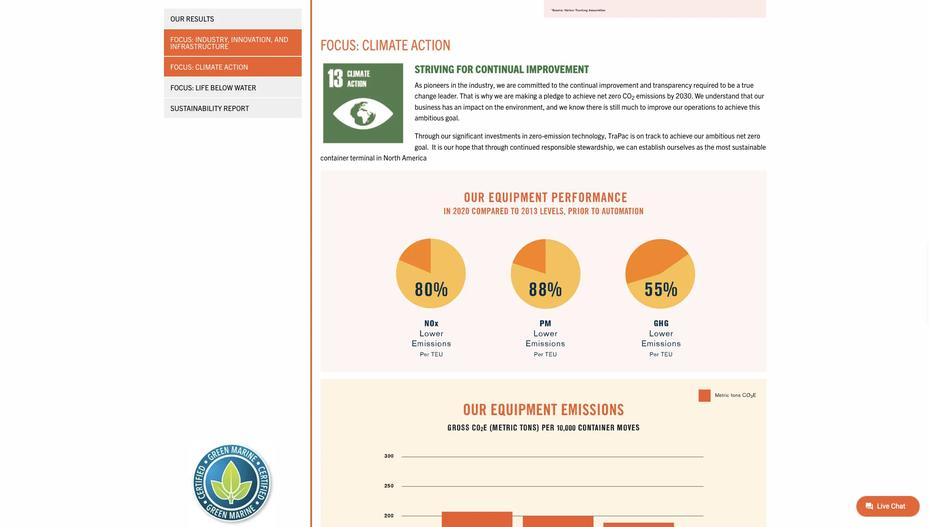 Task type: locate. For each thing, give the bounding box(es) containing it.
the up that at top
[[458, 80, 468, 89]]

action up focus: life below water link
[[224, 62, 248, 71]]

that down true
[[742, 91, 754, 100]]

that
[[460, 91, 474, 100]]

0 horizontal spatial goal.
[[415, 142, 429, 151]]

we right why
[[495, 91, 503, 100]]

industry,
[[195, 35, 230, 44]]

we left know
[[560, 102, 568, 111]]

operations
[[685, 102, 716, 111]]

the right as
[[705, 142, 715, 151]]

1 horizontal spatial and
[[641, 80, 652, 89]]

zero up sustainable
[[748, 131, 761, 140]]

2 vertical spatial achieve
[[670, 131, 693, 140]]

on inside through our significant investments in zero-emission technology, trapac is on track to achieve our ambitious net zero goal.  it is our hope that through continued responsible stewardship, we can establish ourselves as the most sustainable container terminal in north america
[[637, 131, 645, 140]]

are up making
[[507, 80, 517, 89]]

our right through
[[441, 131, 451, 140]]

zero inside as pioneers in the industry, we are committed to the continual improvement and transparency required to be a true change leader. that is why we are making a pledge to achieve net zero co
[[609, 91, 622, 100]]

industry,
[[469, 80, 496, 89]]

1 horizontal spatial that
[[742, 91, 754, 100]]

net up there
[[598, 91, 607, 100]]

1 horizontal spatial focus: climate action
[[321, 35, 451, 54]]

1 vertical spatial net
[[737, 131, 747, 140]]

1 horizontal spatial climate
[[363, 35, 408, 54]]

pioneers
[[424, 80, 450, 89]]

we inside through our significant investments in zero-emission technology, trapac is on track to achieve our ambitious net zero goal.  it is our hope that through continued responsible stewardship, we can establish ourselves as the most sustainable container terminal in north america
[[617, 142, 625, 151]]

ambitious up most
[[706, 131, 735, 140]]

we
[[497, 80, 505, 89], [495, 91, 503, 100], [560, 102, 568, 111], [617, 142, 625, 151]]

net inside as pioneers in the industry, we are committed to the continual improvement and transparency required to be a true change leader. that is why we are making a pledge to achieve net zero co
[[598, 91, 607, 100]]

on left track
[[637, 131, 645, 140]]

1 vertical spatial ambitious
[[706, 131, 735, 140]]

track
[[646, 131, 661, 140]]

required
[[694, 80, 719, 89]]

0 horizontal spatial focus: climate action
[[170, 62, 248, 71]]

results
[[186, 14, 214, 23]]

and up emissions
[[641, 80, 652, 89]]

we
[[695, 91, 704, 100]]

0 horizontal spatial climate
[[195, 62, 223, 71]]

0 horizontal spatial on
[[486, 102, 493, 111]]

focus: life below water link
[[164, 78, 302, 97]]

zero
[[609, 91, 622, 100], [748, 131, 761, 140]]

0 vertical spatial action
[[411, 35, 451, 54]]

1 vertical spatial action
[[224, 62, 248, 71]]

an
[[455, 102, 462, 111]]

0 vertical spatial and
[[641, 80, 652, 89]]

the inside through our significant investments in zero-emission technology, trapac is on track to achieve our ambitious net zero goal.  it is our hope that through continued responsible stewardship, we can establish ourselves as the most sustainable container terminal in north america
[[705, 142, 715, 151]]

continued
[[510, 142, 540, 151]]

in left north at left
[[377, 153, 382, 162]]

co
[[623, 91, 632, 100]]

action up the striving
[[411, 35, 451, 54]]

focus: for focus: life below water link
[[170, 83, 194, 92]]

and inside as pioneers in the industry, we are committed to the continual improvement and transparency required to be a true change leader. that is why we are making a pledge to achieve net zero co
[[641, 80, 652, 89]]

change
[[415, 91, 437, 100]]

on
[[486, 102, 493, 111], [637, 131, 645, 140]]

2 horizontal spatial in
[[523, 131, 528, 140]]

our up this
[[755, 91, 765, 100]]

focus:
[[170, 35, 194, 44], [321, 35, 360, 54], [170, 62, 194, 71], [170, 83, 194, 92]]

1 horizontal spatial on
[[637, 131, 645, 140]]

1 horizontal spatial net
[[737, 131, 747, 140]]

we down striving for continual improvement
[[497, 80, 505, 89]]

a
[[737, 80, 741, 89], [539, 91, 543, 100]]

0 vertical spatial in
[[451, 80, 457, 89]]

2 vertical spatial in
[[377, 153, 382, 162]]

that inside emissions by 2030. we understand that our business has an impact on the environment, and we know there is still much to improve our operations to achieve this ambitious goal.
[[742, 91, 754, 100]]

by
[[668, 91, 675, 100]]

has
[[443, 102, 453, 111]]

impact
[[464, 102, 484, 111]]

on down why
[[486, 102, 493, 111]]

in up leader.
[[451, 80, 457, 89]]

continual
[[571, 80, 598, 89]]

0 vertical spatial climate
[[363, 35, 408, 54]]

improvement
[[527, 61, 590, 75]]

0 horizontal spatial and
[[547, 102, 558, 111]]

container
[[321, 153, 349, 162]]

0 horizontal spatial zero
[[609, 91, 622, 100]]

the
[[458, 80, 468, 89], [559, 80, 569, 89], [495, 102, 504, 111], [705, 142, 715, 151]]

1 vertical spatial achieve
[[725, 102, 748, 111]]

we left "can"
[[617, 142, 625, 151]]

improve
[[648, 102, 672, 111]]

1 horizontal spatial ambitious
[[706, 131, 735, 140]]

0 vertical spatial goal.
[[446, 113, 460, 122]]

0 horizontal spatial net
[[598, 91, 607, 100]]

to right track
[[663, 131, 669, 140]]

is
[[475, 91, 480, 100], [604, 102, 609, 111], [631, 131, 636, 140], [438, 142, 443, 151]]

achieve
[[573, 91, 596, 100], [725, 102, 748, 111], [670, 131, 693, 140]]

achieve inside as pioneers in the industry, we are committed to the continual improvement and transparency required to be a true change leader. that is why we are making a pledge to achieve net zero co
[[573, 91, 596, 100]]

a right be
[[737, 80, 741, 89]]

1 vertical spatial a
[[539, 91, 543, 100]]

0 vertical spatial net
[[598, 91, 607, 100]]

focus: for focus: industry, innovation, and infrastructure link
[[170, 35, 194, 44]]

achieve down continual
[[573, 91, 596, 100]]

a down 'committed' at the top right
[[539, 91, 543, 100]]

1 horizontal spatial in
[[451, 80, 457, 89]]

achieve inside through our significant investments in zero-emission technology, trapac is on track to achieve our ambitious net zero goal.  it is our hope that through continued responsible stewardship, we can establish ourselves as the most sustainable container terminal in north america
[[670, 131, 693, 140]]

1 horizontal spatial a
[[737, 80, 741, 89]]

0 vertical spatial ambitious
[[415, 113, 444, 122]]

significant
[[453, 131, 483, 140]]

0 horizontal spatial achieve
[[573, 91, 596, 100]]

sustainability report link
[[164, 98, 302, 118]]

and
[[641, 80, 652, 89], [547, 102, 558, 111]]

0 horizontal spatial action
[[224, 62, 248, 71]]

goal. inside through our significant investments in zero-emission technology, trapac is on track to achieve our ambitious net zero goal.  it is our hope that through continued responsible stewardship, we can establish ourselves as the most sustainable container terminal in north america
[[415, 142, 429, 151]]

0 horizontal spatial in
[[377, 153, 382, 162]]

0 vertical spatial achieve
[[573, 91, 596, 100]]

that down significant
[[472, 142, 484, 151]]

focus: inside focus: industry, innovation, and infrastructure
[[170, 35, 194, 44]]

ambitious down business
[[415, 113, 444, 122]]

our
[[170, 14, 184, 23]]

to down understand
[[718, 102, 724, 111]]

achieve up ourselves
[[670, 131, 693, 140]]

1 horizontal spatial achieve
[[670, 131, 693, 140]]

net inside through our significant investments in zero-emission technology, trapac is on track to achieve our ambitious net zero goal.  it is our hope that through continued responsible stewardship, we can establish ourselves as the most sustainable container terminal in north america
[[737, 131, 747, 140]]

is left why
[[475, 91, 480, 100]]

focus: life below water
[[170, 83, 256, 92]]

0 horizontal spatial a
[[539, 91, 543, 100]]

life
[[195, 83, 209, 92]]

is left still
[[604, 102, 609, 111]]

emissions by 2030. we understand that our business has an impact on the environment, and we know there is still much to improve our operations to achieve this ambitious goal.
[[415, 91, 765, 122]]

1 vertical spatial and
[[547, 102, 558, 111]]

north
[[384, 153, 401, 162]]

1 vertical spatial that
[[472, 142, 484, 151]]

achieve down understand
[[725, 102, 748, 111]]

are
[[507, 80, 517, 89], [505, 91, 514, 100]]

goal. down through
[[415, 142, 429, 151]]

1 vertical spatial on
[[637, 131, 645, 140]]

0 horizontal spatial ambitious
[[415, 113, 444, 122]]

1 horizontal spatial action
[[411, 35, 451, 54]]

1 vertical spatial zero
[[748, 131, 761, 140]]

action
[[411, 35, 451, 54], [224, 62, 248, 71]]

2030.
[[676, 91, 694, 100]]

report
[[223, 104, 249, 112]]

goal. down has
[[446, 113, 460, 122]]

are left making
[[505, 91, 514, 100]]

striving for continual improvement
[[415, 61, 590, 75]]

0 horizontal spatial that
[[472, 142, 484, 151]]

focus: climate action
[[321, 35, 451, 54], [170, 62, 248, 71]]

1 horizontal spatial zero
[[748, 131, 761, 140]]

to
[[552, 80, 558, 89], [721, 80, 727, 89], [566, 91, 572, 100], [641, 102, 646, 111], [718, 102, 724, 111], [663, 131, 669, 140]]

sustainability
[[170, 104, 222, 112]]

zero up still
[[609, 91, 622, 100]]

to left be
[[721, 80, 727, 89]]

that
[[742, 91, 754, 100], [472, 142, 484, 151]]

1 vertical spatial climate
[[195, 62, 223, 71]]

terminal
[[350, 153, 375, 162]]

our
[[755, 91, 765, 100], [674, 102, 683, 111], [441, 131, 451, 140], [695, 131, 705, 140], [444, 142, 454, 151]]

ambitious
[[415, 113, 444, 122], [706, 131, 735, 140]]

0 vertical spatial that
[[742, 91, 754, 100]]

stewardship,
[[578, 142, 615, 151]]

1 horizontal spatial goal.
[[446, 113, 460, 122]]

1 vertical spatial goal.
[[415, 142, 429, 151]]

net up sustainable
[[737, 131, 747, 140]]

climate
[[363, 35, 408, 54], [195, 62, 223, 71]]

and down pledge
[[547, 102, 558, 111]]

technology,
[[573, 131, 607, 140]]

environment,
[[506, 102, 545, 111]]

the right impact
[[495, 102, 504, 111]]

0 vertical spatial zero
[[609, 91, 622, 100]]

0 vertical spatial on
[[486, 102, 493, 111]]

zero inside through our significant investments in zero-emission technology, trapac is on track to achieve our ambitious net zero goal.  it is our hope that through continued responsible stewardship, we can establish ourselves as the most sustainable container terminal in north america
[[748, 131, 761, 140]]

focus: for focus: climate action link
[[170, 62, 194, 71]]

in up continued
[[523, 131, 528, 140]]

in
[[451, 80, 457, 89], [523, 131, 528, 140], [377, 153, 382, 162]]

2 horizontal spatial achieve
[[725, 102, 748, 111]]

water
[[234, 83, 256, 92]]

0 vertical spatial a
[[737, 80, 741, 89]]

0 vertical spatial focus: climate action
[[321, 35, 451, 54]]



Task type: describe. For each thing, give the bounding box(es) containing it.
why
[[481, 91, 493, 100]]

is inside as pioneers in the industry, we are committed to the continual improvement and transparency required to be a true change leader. that is why we are making a pledge to achieve net zero co
[[475, 91, 480, 100]]

committed
[[518, 80, 550, 89]]

sustainable
[[733, 142, 767, 151]]

this
[[750, 102, 761, 111]]

the inside emissions by 2030. we understand that our business has an impact on the environment, and we know there is still much to improve our operations to achieve this ambitious goal.
[[495, 102, 504, 111]]

focus: industry, innovation, and infrastructure link
[[164, 29, 302, 56]]

much
[[622, 102, 639, 111]]

responsible
[[542, 142, 576, 151]]

making
[[516, 91, 538, 100]]

to up know
[[566, 91, 572, 100]]

sustainability report
[[170, 104, 249, 112]]

for
[[457, 61, 474, 75]]

true
[[742, 80, 754, 89]]

still
[[610, 102, 621, 111]]

on inside emissions by 2030. we understand that our business has an impact on the environment, and we know there is still much to improve our operations to achieve this ambitious goal.
[[486, 102, 493, 111]]

our left hope
[[444, 142, 454, 151]]

hope
[[456, 142, 471, 151]]

innovation,
[[231, 35, 273, 44]]

the up pledge
[[559, 80, 569, 89]]

in inside as pioneers in the industry, we are committed to the continual improvement and transparency required to be a true change leader. that is why we are making a pledge to achieve net zero co
[[451, 80, 457, 89]]

leader.
[[438, 91, 458, 100]]

striving
[[415, 61, 455, 75]]

pledge
[[544, 91, 564, 100]]

improvement
[[600, 80, 639, 89]]

most
[[717, 142, 731, 151]]

achieve inside emissions by 2030. we understand that our business has an impact on the environment, and we know there is still much to improve our operations to achieve this ambitious goal.
[[725, 102, 748, 111]]

transparency
[[654, 80, 693, 89]]

as pioneers in the industry, we are committed to the continual improvement and transparency required to be a true change leader. that is why we are making a pledge to achieve net zero co
[[415, 80, 754, 100]]

emission
[[545, 131, 571, 140]]

there
[[587, 102, 602, 111]]

through our significant investments in zero-emission technology, trapac is on track to achieve our ambitious net zero goal.  it is our hope that through continued responsible stewardship, we can establish ourselves as the most sustainable container terminal in north america
[[321, 131, 767, 162]]

through
[[486, 142, 509, 151]]

zero-
[[530, 131, 545, 140]]

investments
[[485, 131, 521, 140]]

is inside emissions by 2030. we understand that our business has an impact on the environment, and we know there is still much to improve our operations to achieve this ambitious goal.
[[604, 102, 609, 111]]

our down 2030.
[[674, 102, 683, 111]]

1 vertical spatial in
[[523, 131, 528, 140]]

to inside through our significant investments in zero-emission technology, trapac is on track to achieve our ambitious net zero goal.  it is our hope that through continued responsible stewardship, we can establish ourselves as the most sustainable container terminal in north america
[[663, 131, 669, 140]]

ambitious inside through our significant investments in zero-emission technology, trapac is on track to achieve our ambitious net zero goal.  it is our hope that through continued responsible stewardship, we can establish ourselves as the most sustainable container terminal in north america
[[706, 131, 735, 140]]

as
[[415, 80, 423, 89]]

to right much
[[641, 102, 646, 111]]

can
[[627, 142, 638, 151]]

establish
[[639, 142, 666, 151]]

understand
[[706, 91, 740, 100]]

is down through
[[438, 142, 443, 151]]

and inside emissions by 2030. we understand that our business has an impact on the environment, and we know there is still much to improve our operations to achieve this ambitious goal.
[[547, 102, 558, 111]]

our results
[[170, 14, 214, 23]]

to up pledge
[[552, 80, 558, 89]]

trapac
[[609, 131, 629, 140]]

focus: industry, innovation, and infrastructure
[[170, 35, 289, 50]]

2
[[632, 94, 635, 101]]

as
[[697, 142, 704, 151]]

through
[[415, 131, 440, 140]]

is up "can"
[[631, 131, 636, 140]]

infrastructure
[[170, 42, 229, 50]]

be
[[728, 80, 736, 89]]

ourselves
[[668, 142, 696, 151]]

1 vertical spatial focus: climate action
[[170, 62, 248, 71]]

focus: climate action link
[[164, 57, 302, 77]]

that inside through our significant investments in zero-emission technology, trapac is on track to achieve our ambitious net zero goal.  it is our hope that through continued responsible stewardship, we can establish ourselves as the most sustainable container terminal in north america
[[472, 142, 484, 151]]

below
[[210, 83, 233, 92]]

our results link
[[164, 9, 302, 28]]

business
[[415, 102, 441, 111]]

0 vertical spatial are
[[507, 80, 517, 89]]

continual
[[476, 61, 525, 75]]

goal. inside emissions by 2030. we understand that our business has an impact on the environment, and we know there is still much to improve our operations to achieve this ambitious goal.
[[446, 113, 460, 122]]

1 vertical spatial are
[[505, 91, 514, 100]]

we inside emissions by 2030. we understand that our business has an impact on the environment, and we know there is still much to improve our operations to achieve this ambitious goal.
[[560, 102, 568, 111]]

emissions
[[637, 91, 666, 100]]

know
[[570, 102, 585, 111]]

ambitious inside emissions by 2030. we understand that our business has an impact on the environment, and we know there is still much to improve our operations to achieve this ambitious goal.
[[415, 113, 444, 122]]

our up as
[[695, 131, 705, 140]]

and
[[275, 35, 289, 44]]

america
[[402, 153, 427, 162]]



Task type: vqa. For each thing, say whether or not it's contained in the screenshot.
left gates
no



